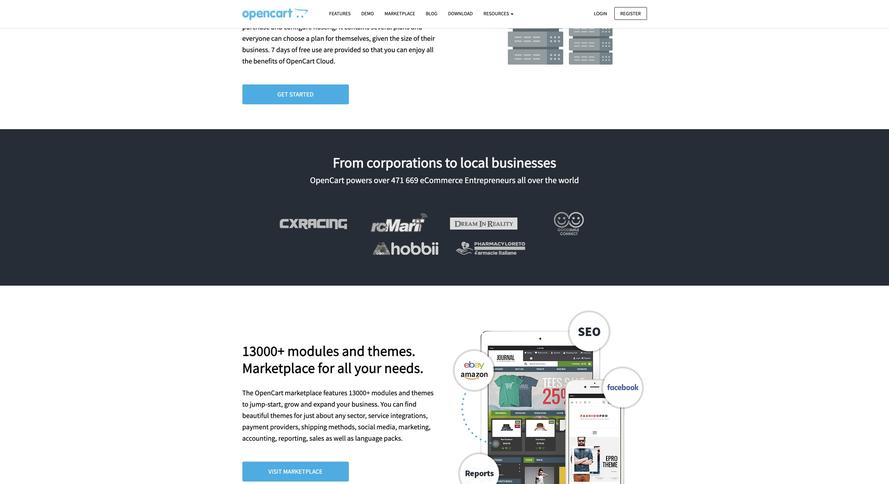 Task type: describe. For each thing, give the bounding box(es) containing it.
the opencart marketplace features 13000+ modules and themes to jump-start, grow and expand your business. you can find beautiful themes for just about any sector, service integrations, payment providers, shipping methods, social media, marketing, accounting, reporting, sales as well as language packs.
[[242, 389, 434, 443]]

login link
[[588, 7, 613, 20]]

media,
[[377, 423, 397, 432]]

use
[[312, 45, 322, 54]]

any
[[335, 411, 346, 420]]

marketplace link
[[379, 7, 421, 20]]

shipping
[[302, 423, 327, 432]]

language
[[355, 434, 383, 443]]

several
[[371, 22, 392, 31]]

amazon
[[242, 11, 266, 20]]

contains
[[344, 22, 370, 31]]

businesses
[[492, 154, 557, 171]]

beautiful
[[242, 411, 269, 420]]

well
[[334, 434, 346, 443]]

all inside amazon hosted solution for your business. does not require you to purchase and configure hosting. it contains several plans and everyone can choose a plan for themselves, given the size of their business. 7 days of free use are provided so that you can enjoy all the benefits of opencart cloud.
[[427, 45, 434, 54]]

require
[[397, 11, 418, 20]]

register
[[621, 10, 641, 17]]

just
[[304, 411, 315, 420]]

to inside from corporations to local businesses opencart powers over 471 669 ecommerce entrepreneurs all over the world
[[445, 154, 458, 171]]

7
[[271, 45, 275, 54]]

entrepreneurs
[[465, 175, 516, 186]]

expand
[[314, 400, 335, 409]]

can inside 'the opencart marketplace features 13000+ modules and themes to jump-start, grow and expand your business. you can find beautiful themes for just about any sector, service integrations, payment providers, shipping methods, social media, marketing, accounting, reporting, sales as well as language packs.'
[[393, 400, 404, 409]]

accounting,
[[242, 434, 277, 443]]

a
[[306, 34, 310, 43]]

hosted
[[268, 11, 288, 20]]

provided
[[335, 45, 361, 54]]

your inside 'the opencart marketplace features 13000+ modules and themes to jump-start, grow and expand your business. you can find beautiful themes for just about any sector, service integrations, payment providers, shipping methods, social media, marketing, accounting, reporting, sales as well as language packs.'
[[337, 400, 350, 409]]

packs.
[[384, 434, 403, 443]]

1 vertical spatial of
[[292, 45, 298, 54]]

your inside amazon hosted solution for your business. does not require you to purchase and configure hosting. it contains several plans and everyone can choose a plan for themselves, given the size of their business. 7 days of free use are provided so that you can enjoy all the benefits of opencart cloud.
[[325, 11, 339, 20]]

themes.
[[368, 342, 416, 360]]

marketplace inside 13000+ modules and themes. marketplace for all your needs.
[[242, 359, 315, 377]]

payment
[[242, 423, 269, 432]]

1 vertical spatial themes
[[270, 411, 293, 420]]

0 vertical spatial can
[[271, 34, 282, 43]]

for inside 13000+ modules and themes. marketplace for all your needs.
[[318, 359, 335, 377]]

modules inside 'the opencart marketplace features 13000+ modules and themes to jump-start, grow and expand your business. you can find beautiful themes for just about any sector, service integrations, payment providers, shipping methods, social media, marketing, accounting, reporting, sales as well as language packs.'
[[372, 389, 397, 397]]

not
[[385, 11, 395, 20]]

for up are at top
[[326, 34, 334, 43]]

visit
[[269, 468, 282, 476]]

opencart inside amazon hosted solution for your business. does not require you to purchase and configure hosting. it contains several plans and everyone can choose a plan for themselves, given the size of their business. 7 days of free use are provided so that you can enjoy all the benefits of opencart cloud.
[[286, 56, 315, 65]]

about
[[316, 411, 334, 420]]

471
[[391, 175, 404, 186]]

are
[[324, 45, 333, 54]]

service
[[368, 411, 389, 420]]

cloud.
[[316, 56, 336, 65]]

13000+ inside 13000+ modules and themes. marketplace for all your needs.
[[242, 342, 285, 360]]

features link
[[324, 7, 356, 20]]

social
[[358, 423, 375, 432]]

benefits
[[254, 56, 278, 65]]

business. inside 'the opencart marketplace features 13000+ modules and themes to jump-start, grow and expand your business. you can find beautiful themes for just about any sector, service integrations, payment providers, shipping methods, social media, marketing, accounting, reporting, sales as well as language packs.'
[[352, 400, 379, 409]]

resources
[[484, 10, 510, 17]]

integrations,
[[391, 411, 428, 420]]

all inside 13000+ modules and themes. marketplace for all your needs.
[[337, 359, 352, 377]]

1 as from the left
[[326, 434, 332, 443]]

hosting.
[[313, 22, 337, 31]]

ecommerce
[[420, 175, 463, 186]]

start,
[[268, 400, 283, 409]]

world
[[559, 175, 579, 186]]

all inside from corporations to local businesses opencart powers over 471 669 ecommerce entrepreneurs all over the world
[[518, 175, 526, 186]]

blog
[[426, 10, 438, 17]]

it
[[339, 22, 343, 31]]

size
[[401, 34, 412, 43]]

opencart inside 'the opencart marketplace features 13000+ modules and themes to jump-start, grow and expand your business. you can find beautiful themes for just about any sector, service integrations, payment providers, shipping methods, social media, marketing, accounting, reporting, sales as well as language packs.'
[[255, 389, 284, 397]]

visit marketplace
[[269, 468, 323, 476]]

powers
[[346, 175, 372, 186]]

get started
[[278, 90, 314, 98]]

from
[[333, 154, 364, 171]]

solution
[[290, 11, 314, 20]]

choose
[[283, 34, 305, 43]]

opencart - open source shopping cart solution image
[[242, 7, 308, 20]]

corporations
[[367, 154, 443, 171]]

providers,
[[270, 423, 300, 432]]

themselves,
[[335, 34, 371, 43]]

opencart inside from corporations to local businesses opencart powers over 471 669 ecommerce entrepreneurs all over the world
[[310, 175, 345, 186]]

for up hosting.
[[315, 11, 324, 20]]

you
[[381, 400, 392, 409]]

days
[[276, 45, 290, 54]]

started
[[290, 90, 314, 98]]

sector,
[[347, 411, 367, 420]]

download link
[[443, 7, 478, 20]]

jump-
[[250, 400, 268, 409]]

sales
[[309, 434, 324, 443]]



Task type: vqa. For each thing, say whether or not it's contained in the screenshot.
Gold
no



Task type: locate. For each thing, give the bounding box(es) containing it.
0 vertical spatial you
[[419, 11, 430, 20]]

13000+ modules and themes. marketplace for all your needs.
[[242, 342, 424, 377]]

0 vertical spatial the
[[390, 34, 400, 43]]

0 vertical spatial business.
[[340, 11, 368, 20]]

2 vertical spatial your
[[337, 400, 350, 409]]

1 vertical spatial you
[[384, 45, 395, 54]]

their
[[421, 34, 435, 43]]

1 vertical spatial can
[[397, 45, 408, 54]]

features
[[329, 10, 351, 17]]

to inside amazon hosted solution for your business. does not require you to purchase and configure hosting. it contains several plans and everyone can choose a plan for themselves, given the size of their business. 7 days of free use are provided so that you can enjoy all the benefits of opencart cloud.
[[432, 11, 438, 20]]

for left just
[[294, 411, 302, 420]]

2 horizontal spatial of
[[414, 34, 420, 43]]

can
[[271, 34, 282, 43], [397, 45, 408, 54], [393, 400, 404, 409]]

1 over from the left
[[374, 175, 390, 186]]

of
[[414, 34, 420, 43], [292, 45, 298, 54], [279, 56, 285, 65]]

0 horizontal spatial to
[[242, 400, 249, 409]]

opencart down from at the left of page
[[310, 175, 345, 186]]

1 horizontal spatial all
[[427, 45, 434, 54]]

register link
[[615, 7, 647, 20]]

enjoy
[[409, 45, 425, 54]]

given
[[372, 34, 388, 43]]

login
[[594, 10, 607, 17]]

2 as from the left
[[347, 434, 354, 443]]

0 vertical spatial your
[[325, 11, 339, 20]]

1 vertical spatial your
[[355, 359, 382, 377]]

as
[[326, 434, 332, 443], [347, 434, 354, 443]]

the
[[390, 34, 400, 43], [242, 56, 252, 65], [545, 175, 557, 186]]

1 vertical spatial all
[[518, 175, 526, 186]]

0 horizontal spatial themes
[[270, 411, 293, 420]]

opencart up start,
[[255, 389, 284, 397]]

2 over from the left
[[528, 175, 544, 186]]

marketing,
[[399, 423, 431, 432]]

over down businesses
[[528, 175, 544, 186]]

0 horizontal spatial over
[[374, 175, 390, 186]]

can down size
[[397, 45, 408, 54]]

does
[[369, 11, 384, 20]]

the
[[242, 389, 254, 397]]

for
[[315, 11, 324, 20], [326, 34, 334, 43], [318, 359, 335, 377], [294, 411, 302, 420]]

free
[[299, 45, 310, 54]]

modules inside 13000+ modules and themes. marketplace for all your needs.
[[288, 342, 339, 360]]

0 vertical spatial all
[[427, 45, 434, 54]]

configure
[[284, 22, 312, 31]]

plan
[[311, 34, 324, 43]]

2 horizontal spatial to
[[445, 154, 458, 171]]

1 horizontal spatial over
[[528, 175, 544, 186]]

669
[[406, 175, 419, 186]]

13000+ inside 'the opencart marketplace features 13000+ modules and themes to jump-start, grow and expand your business. you can find beautiful themes for just about any sector, service integrations, payment providers, shipping methods, social media, marketing, accounting, reporting, sales as well as language packs.'
[[349, 389, 370, 397]]

blog link
[[421, 7, 443, 20]]

1 vertical spatial modules
[[372, 389, 397, 397]]

the inside from corporations to local businesses opencart powers over 471 669 ecommerce entrepreneurs all over the world
[[545, 175, 557, 186]]

0 horizontal spatial all
[[337, 359, 352, 377]]

of right size
[[414, 34, 420, 43]]

business. up the "sector,"
[[352, 400, 379, 409]]

plans
[[394, 22, 410, 31]]

over left 471
[[374, 175, 390, 186]]

1 horizontal spatial themes
[[412, 389, 434, 397]]

everyone
[[242, 34, 270, 43]]

0 horizontal spatial of
[[279, 56, 285, 65]]

marketplace up 'marketplace'
[[242, 359, 315, 377]]

grow
[[284, 400, 299, 409]]

of left free
[[292, 45, 298, 54]]

to down the
[[242, 400, 249, 409]]

marketplace inside marketplace link
[[385, 10, 415, 17]]

your inside 13000+ modules and themes. marketplace for all your needs.
[[355, 359, 382, 377]]

opencart down free
[[286, 56, 315, 65]]

all up features
[[337, 359, 352, 377]]

from corporations to local businesses opencart powers over 471 669 ecommerce entrepreneurs all over the world
[[310, 154, 579, 186]]

1 vertical spatial to
[[445, 154, 458, 171]]

amazon hosted solution for your business. does not require you to purchase and configure hosting. it contains several plans and everyone can choose a plan for themselves, given the size of their business. 7 days of free use are provided so that you can enjoy all the benefits of opencart cloud.
[[242, 11, 438, 65]]

as right the well
[[347, 434, 354, 443]]

all down their
[[427, 45, 434, 54]]

over
[[374, 175, 390, 186], [528, 175, 544, 186]]

as left the well
[[326, 434, 332, 443]]

0 horizontal spatial as
[[326, 434, 332, 443]]

business.
[[340, 11, 368, 20], [242, 45, 270, 54], [352, 400, 379, 409]]

1 horizontal spatial as
[[347, 434, 354, 443]]

visit marketplace link
[[242, 462, 349, 482]]

and
[[271, 22, 283, 31], [411, 22, 423, 31], [342, 342, 365, 360], [399, 389, 410, 397], [301, 400, 312, 409]]

all down businesses
[[518, 175, 526, 186]]

2 vertical spatial of
[[279, 56, 285, 65]]

1 vertical spatial opencart
[[310, 175, 345, 186]]

you right require
[[419, 11, 430, 20]]

to up their
[[432, 11, 438, 20]]

2 vertical spatial business.
[[352, 400, 379, 409]]

themes up find
[[412, 389, 434, 397]]

business. up contains
[[340, 11, 368, 20]]

all
[[427, 45, 434, 54], [518, 175, 526, 186], [337, 359, 352, 377]]

1 vertical spatial business.
[[242, 45, 270, 54]]

reporting,
[[279, 434, 308, 443]]

0 horizontal spatial the
[[242, 56, 252, 65]]

marketplace up plans
[[385, 10, 415, 17]]

purchase
[[242, 22, 270, 31]]

to inside 'the opencart marketplace features 13000+ modules and themes to jump-start, grow and expand your business. you can find beautiful themes for just about any sector, service integrations, payment providers, shipping methods, social media, marketing, accounting, reporting, sales as well as language packs.'
[[242, 400, 249, 409]]

2 horizontal spatial all
[[518, 175, 526, 186]]

resources link
[[478, 7, 519, 20]]

1 horizontal spatial to
[[432, 11, 438, 20]]

0 horizontal spatial modules
[[288, 342, 339, 360]]

the left benefits
[[242, 56, 252, 65]]

2 vertical spatial marketplace
[[283, 468, 323, 476]]

2 vertical spatial opencart
[[255, 389, 284, 397]]

can right you
[[393, 400, 404, 409]]

for up features
[[318, 359, 335, 377]]

can up 7
[[271, 34, 282, 43]]

to
[[432, 11, 438, 20], [445, 154, 458, 171], [242, 400, 249, 409]]

1 horizontal spatial the
[[390, 34, 400, 43]]

modules
[[288, 342, 339, 360], [372, 389, 397, 397]]

0 vertical spatial themes
[[412, 389, 434, 397]]

you
[[419, 11, 430, 20], [384, 45, 395, 54]]

themes
[[412, 389, 434, 397], [270, 411, 293, 420]]

0 vertical spatial of
[[414, 34, 420, 43]]

for inside 'the opencart marketplace features 13000+ modules and themes to jump-start, grow and expand your business. you can find beautiful themes for just about any sector, service integrations, payment providers, shipping methods, social media, marketing, accounting, reporting, sales as well as language packs.'
[[294, 411, 302, 420]]

2 vertical spatial to
[[242, 400, 249, 409]]

opencart
[[286, 56, 315, 65], [310, 175, 345, 186], [255, 389, 284, 397]]

0 vertical spatial modules
[[288, 342, 339, 360]]

1 vertical spatial 13000+
[[349, 389, 370, 397]]

marketplace
[[285, 389, 322, 397]]

the left world
[[545, 175, 557, 186]]

download
[[448, 10, 473, 17]]

so
[[363, 45, 369, 54]]

1 vertical spatial the
[[242, 56, 252, 65]]

2 vertical spatial all
[[337, 359, 352, 377]]

2 vertical spatial can
[[393, 400, 404, 409]]

to up ecommerce at the top of page
[[445, 154, 458, 171]]

local
[[460, 154, 489, 171]]

you right the that
[[384, 45, 395, 54]]

demo link
[[356, 7, 379, 20]]

your
[[325, 11, 339, 20], [355, 359, 382, 377], [337, 400, 350, 409]]

of down days
[[279, 56, 285, 65]]

2 horizontal spatial the
[[545, 175, 557, 186]]

get started link
[[242, 84, 349, 104]]

1 horizontal spatial 13000+
[[349, 389, 370, 397]]

features
[[323, 389, 348, 397]]

find
[[405, 400, 417, 409]]

marketplace right visit
[[283, 468, 323, 476]]

themes up providers,
[[270, 411, 293, 420]]

that
[[371, 45, 383, 54]]

marketplace inside visit marketplace link
[[283, 468, 323, 476]]

0 vertical spatial to
[[432, 11, 438, 20]]

methods,
[[329, 423, 357, 432]]

1 horizontal spatial modules
[[372, 389, 397, 397]]

0 vertical spatial 13000+
[[242, 342, 285, 360]]

needs.
[[384, 359, 424, 377]]

demo
[[362, 10, 374, 17]]

get
[[278, 90, 288, 98]]

1 vertical spatial marketplace
[[242, 359, 315, 377]]

the left size
[[390, 34, 400, 43]]

business. down the everyone
[[242, 45, 270, 54]]

2 vertical spatial the
[[545, 175, 557, 186]]

1 horizontal spatial you
[[419, 11, 430, 20]]

0 vertical spatial marketplace
[[385, 10, 415, 17]]

0 horizontal spatial 13000+
[[242, 342, 285, 360]]

0 horizontal spatial you
[[384, 45, 395, 54]]

1 horizontal spatial of
[[292, 45, 298, 54]]

0 vertical spatial opencart
[[286, 56, 315, 65]]

and inside 13000+ modules and themes. marketplace for all your needs.
[[342, 342, 365, 360]]



